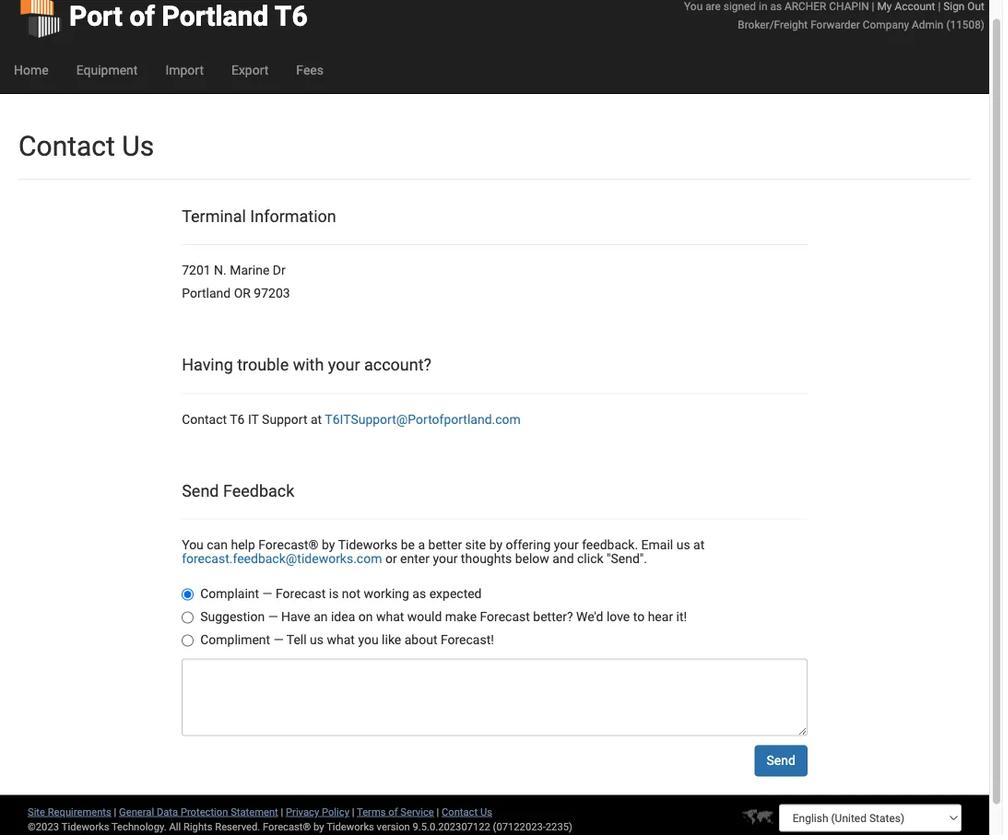 Task type: locate. For each thing, give the bounding box(es) containing it.
you inside you are signed in as archer chapin | my account | sign out broker/freight forwarder company admin (11508)
[[684, 0, 703, 13]]

portland up import on the top of page
[[162, 0, 269, 33]]

0 horizontal spatial t6
[[230, 412, 245, 427]]

tideworks inside you can help forecast® by tideworks be a better site by offering your feedback. email us at forecast.feedback@tideworks.com or enter your thoughts below and click "send".
[[338, 538, 398, 553]]

0 horizontal spatial at
[[311, 412, 322, 427]]

1 vertical spatial —
[[268, 610, 278, 625]]

t6
[[275, 0, 308, 33], [230, 412, 245, 427]]

send inside "button"
[[767, 754, 796, 769]]

1 vertical spatial what
[[327, 633, 355, 648]]

us inside site requirements | general data protection statement | privacy policy | terms of service | contact us ©2023 tideworks technology. all rights reserved. forecast® by tideworks version 9.5.0.202307122 (07122023-2235)
[[480, 806, 492, 818]]

1 vertical spatial send
[[767, 754, 796, 769]]

we'd
[[576, 610, 603, 625]]

1 vertical spatial us
[[480, 806, 492, 818]]

forecast up have
[[276, 587, 326, 602]]

2 vertical spatial contact
[[442, 806, 478, 818]]

tideworks inside site requirements | general data protection statement | privacy policy | terms of service | contact us ©2023 tideworks technology. all rights reserved. forecast® by tideworks version 9.5.0.202307122 (07122023-2235)
[[327, 821, 374, 833]]

rights
[[183, 821, 213, 833]]

idea
[[331, 610, 355, 625]]

your right below
[[554, 538, 579, 553]]

0 vertical spatial —
[[262, 587, 272, 602]]

contact for contact us
[[18, 130, 115, 163]]

| left general
[[114, 806, 116, 818]]

1 horizontal spatial what
[[376, 610, 404, 625]]

or
[[234, 286, 251, 302]]

your right with
[[328, 356, 360, 375]]

at right email
[[693, 538, 705, 553]]

trouble
[[237, 356, 289, 375]]

contact t6 it support at t6itsupport@portofportland.com
[[182, 412, 521, 427]]

having trouble with your account?
[[182, 356, 432, 375]]

sign out link
[[943, 0, 985, 13]]

your right a
[[433, 552, 458, 567]]

0 horizontal spatial what
[[327, 633, 355, 648]]

send
[[182, 482, 219, 501], [767, 754, 796, 769]]

us right "tell"
[[310, 633, 324, 648]]

of up version
[[388, 806, 398, 818]]

us
[[122, 130, 154, 163], [480, 806, 492, 818]]

— for forecast
[[262, 587, 272, 602]]

0 vertical spatial tideworks
[[338, 538, 398, 553]]

"send".
[[607, 552, 647, 567]]

have
[[281, 610, 310, 625]]

| left the my
[[872, 0, 875, 13]]

0 vertical spatial contact
[[18, 130, 115, 163]]

1 horizontal spatial contact
[[182, 412, 227, 427]]

you left can at the left of the page
[[182, 538, 204, 553]]

0 horizontal spatial of
[[129, 0, 155, 33]]

what down the idea on the left of the page
[[327, 633, 355, 648]]

contact down "home" popup button
[[18, 130, 115, 163]]

import
[[165, 63, 204, 78]]

1 vertical spatial portland
[[182, 286, 231, 302]]

None text field
[[182, 659, 808, 737]]

forecast® inside site requirements | general data protection statement | privacy policy | terms of service | contact us ©2023 tideworks technology. all rights reserved. forecast® by tideworks version 9.5.0.202307122 (07122023-2235)
[[263, 821, 311, 833]]

at right support
[[311, 412, 322, 427]]

by up is
[[322, 538, 335, 553]]

— left have
[[268, 610, 278, 625]]

you are signed in as archer chapin | my account | sign out broker/freight forwarder company admin (11508)
[[684, 0, 985, 31]]

not
[[342, 587, 361, 602]]

1 vertical spatial of
[[388, 806, 398, 818]]

complaint — forecast is not working as expected
[[200, 587, 482, 602]]

1 vertical spatial t6
[[230, 412, 245, 427]]

2 horizontal spatial contact
[[442, 806, 478, 818]]

1 horizontal spatial t6
[[275, 0, 308, 33]]

by right site
[[489, 538, 503, 553]]

0 vertical spatial what
[[376, 610, 404, 625]]

forecast
[[276, 587, 326, 602], [480, 610, 530, 625]]

—
[[262, 587, 272, 602], [268, 610, 278, 625], [273, 633, 284, 648]]

1 vertical spatial forecast®
[[263, 821, 311, 833]]

us down equipment dropdown button
[[122, 130, 154, 163]]

dr
[[273, 263, 286, 278]]

1 horizontal spatial us
[[676, 538, 690, 553]]

site requirements link
[[28, 806, 111, 818]]

1 horizontal spatial as
[[770, 0, 782, 13]]

— left "tell"
[[273, 633, 284, 648]]

you inside you can help forecast® by tideworks be a better site by offering your feedback. email us at forecast.feedback@tideworks.com or enter your thoughts below and click "send".
[[182, 538, 204, 553]]

contact
[[18, 130, 115, 163], [182, 412, 227, 427], [442, 806, 478, 818]]

0 horizontal spatial send
[[182, 482, 219, 501]]

2 vertical spatial —
[[273, 633, 284, 648]]

my account link
[[877, 0, 935, 13]]

1 vertical spatial at
[[693, 538, 705, 553]]

all
[[169, 821, 181, 833]]

it
[[248, 412, 259, 427]]

by down privacy policy link
[[314, 821, 324, 833]]

reserved.
[[215, 821, 260, 833]]

by
[[322, 538, 335, 553], [489, 538, 503, 553], [314, 821, 324, 833]]

it!
[[676, 610, 687, 625]]

0 vertical spatial us
[[676, 538, 690, 553]]

site
[[465, 538, 486, 553]]

broker/freight
[[738, 18, 808, 31]]

you
[[358, 633, 379, 648]]

forecast® right help
[[258, 538, 319, 553]]

of
[[129, 0, 155, 33], [388, 806, 398, 818]]

0 horizontal spatial contact
[[18, 130, 115, 163]]

0 vertical spatial send
[[182, 482, 219, 501]]

0 horizontal spatial us
[[122, 130, 154, 163]]

contact up 9.5.0.202307122 at the bottom left of the page
[[442, 806, 478, 818]]

site
[[28, 806, 45, 818]]

1 horizontal spatial your
[[433, 552, 458, 567]]

1 horizontal spatial you
[[684, 0, 703, 13]]

contact inside site requirements | general data protection statement | privacy policy | terms of service | contact us ©2023 tideworks technology. all rights reserved. forecast® by tideworks version 9.5.0.202307122 (07122023-2235)
[[442, 806, 478, 818]]

t6 up "fees"
[[275, 0, 308, 33]]

0 horizontal spatial forecast
[[276, 587, 326, 602]]

what
[[376, 610, 404, 625], [327, 633, 355, 648]]

1 vertical spatial tideworks
[[327, 821, 374, 833]]

1 vertical spatial contact
[[182, 412, 227, 427]]

0 vertical spatial you
[[684, 0, 703, 13]]

as up would
[[412, 587, 426, 602]]

tideworks left be
[[338, 538, 398, 553]]

1 horizontal spatial of
[[388, 806, 398, 818]]

1 horizontal spatial send
[[767, 754, 796, 769]]

like
[[382, 633, 401, 648]]

7201 n. marine dr portland or 97203
[[182, 263, 290, 302]]

import button
[[152, 47, 218, 94]]

better
[[428, 538, 462, 553]]

|
[[872, 0, 875, 13], [938, 0, 941, 13], [114, 806, 116, 818], [281, 806, 283, 818], [352, 806, 354, 818], [437, 806, 439, 818]]

your
[[328, 356, 360, 375], [554, 538, 579, 553], [433, 552, 458, 567]]

us right email
[[676, 538, 690, 553]]

0 vertical spatial as
[[770, 0, 782, 13]]

portland
[[162, 0, 269, 33], [182, 286, 231, 302]]

1 vertical spatial us
[[310, 633, 324, 648]]

1 vertical spatial forecast
[[480, 610, 530, 625]]

contact us
[[18, 130, 154, 163]]

email
[[641, 538, 673, 553]]

forecast.feedback@tideworks.com link
[[182, 552, 382, 567]]

contact for contact t6 it support at t6itsupport@portofportland.com
[[182, 412, 227, 427]]

None radio
[[182, 612, 194, 624], [182, 635, 194, 647], [182, 612, 194, 624], [182, 635, 194, 647]]

offering
[[506, 538, 551, 553]]

1 horizontal spatial us
[[480, 806, 492, 818]]

us up 9.5.0.202307122 at the bottom left of the page
[[480, 806, 492, 818]]

terms
[[357, 806, 386, 818]]

policy
[[322, 806, 349, 818]]

1 horizontal spatial at
[[693, 538, 705, 553]]

1 horizontal spatial forecast
[[480, 610, 530, 625]]

out
[[968, 0, 985, 13]]

0 horizontal spatial as
[[412, 587, 426, 602]]

a
[[418, 538, 425, 553]]

as right in
[[770, 0, 782, 13]]

0 vertical spatial t6
[[275, 0, 308, 33]]

support
[[262, 412, 307, 427]]

send feedback
[[182, 482, 294, 501]]

forecast!
[[441, 633, 494, 648]]

of right the port
[[129, 0, 155, 33]]

at inside you can help forecast® by tideworks be a better site by offering your feedback. email us at forecast.feedback@tideworks.com or enter your thoughts below and click "send".
[[693, 538, 705, 553]]

are
[[705, 0, 721, 13]]

tideworks down the policy
[[327, 821, 374, 833]]

as
[[770, 0, 782, 13], [412, 587, 426, 602]]

hear
[[648, 610, 673, 625]]

contact left it
[[182, 412, 227, 427]]

portland down 7201 on the top left
[[182, 286, 231, 302]]

— right complaint
[[262, 587, 272, 602]]

forwarder
[[811, 18, 860, 31]]

export
[[231, 63, 269, 78]]

tideworks
[[338, 538, 398, 553], [327, 821, 374, 833]]

you left the are
[[684, 0, 703, 13]]

what up like
[[376, 610, 404, 625]]

None radio
[[182, 589, 194, 601]]

0 vertical spatial forecast®
[[258, 538, 319, 553]]

| left sign
[[938, 0, 941, 13]]

send for send
[[767, 754, 796, 769]]

company
[[863, 18, 909, 31]]

about
[[404, 633, 437, 648]]

1 vertical spatial you
[[182, 538, 204, 553]]

forecast® down privacy
[[263, 821, 311, 833]]

you
[[684, 0, 703, 13], [182, 538, 204, 553]]

be
[[401, 538, 415, 553]]

forecast right make
[[480, 610, 530, 625]]

2235)
[[546, 821, 572, 833]]

0 horizontal spatial you
[[182, 538, 204, 553]]

port of portland t6
[[69, 0, 308, 33]]

t6 left it
[[230, 412, 245, 427]]



Task type: describe. For each thing, give the bounding box(es) containing it.
click
[[577, 552, 604, 567]]

0 vertical spatial forecast
[[276, 587, 326, 602]]

of inside site requirements | general data protection statement | privacy policy | terms of service | contact us ©2023 tideworks technology. all rights reserved. forecast® by tideworks version 9.5.0.202307122 (07122023-2235)
[[388, 806, 398, 818]]

| left privacy
[[281, 806, 283, 818]]

account?
[[364, 356, 432, 375]]

version
[[377, 821, 410, 833]]

complaint
[[200, 587, 259, 602]]

1 vertical spatial as
[[412, 587, 426, 602]]

expected
[[429, 587, 482, 602]]

or
[[385, 552, 397, 567]]

— for tell
[[273, 633, 284, 648]]

general data protection statement link
[[119, 806, 278, 818]]

0 vertical spatial of
[[129, 0, 155, 33]]

protection
[[181, 806, 228, 818]]

my
[[877, 0, 892, 13]]

data
[[157, 806, 178, 818]]

is
[[329, 587, 339, 602]]

privacy
[[286, 806, 319, 818]]

and
[[553, 552, 574, 567]]

terms of service link
[[357, 806, 434, 818]]

service
[[400, 806, 434, 818]]

7201
[[182, 263, 211, 278]]

compliment — tell us what you like about forecast!
[[200, 633, 494, 648]]

would
[[407, 610, 442, 625]]

forecast® inside you can help forecast® by tideworks be a better site by offering your feedback. email us at forecast.feedback@tideworks.com or enter your thoughts below and click "send".
[[258, 538, 319, 553]]

archer
[[785, 0, 826, 13]]

account
[[895, 0, 935, 13]]

home button
[[0, 47, 62, 94]]

privacy policy link
[[286, 806, 349, 818]]

t6itsupport@portofportland.com link
[[325, 412, 521, 427]]

export button
[[218, 47, 282, 94]]

suggestion — have an idea on what would make forecast better? we'd love to hear it!
[[200, 610, 687, 625]]

(07122023-
[[493, 821, 546, 833]]

having
[[182, 356, 233, 375]]

feedback.
[[582, 538, 638, 553]]

0 vertical spatial portland
[[162, 0, 269, 33]]

you can help forecast® by tideworks be a better site by offering your feedback. email us at forecast.feedback@tideworks.com or enter your thoughts below and click "send".
[[182, 538, 705, 567]]

port
[[69, 0, 123, 33]]

you for you are signed in as archer chapin | my account | sign out broker/freight forwarder company admin (11508)
[[684, 0, 703, 13]]

| up 9.5.0.202307122 at the bottom left of the page
[[437, 806, 439, 818]]

— for have
[[268, 610, 278, 625]]

general
[[119, 806, 154, 818]]

terminal information
[[182, 207, 336, 226]]

0 vertical spatial at
[[311, 412, 322, 427]]

by inside site requirements | general data protection statement | privacy policy | terms of service | contact us ©2023 tideworks technology. all rights reserved. forecast® by tideworks version 9.5.0.202307122 (07122023-2235)
[[314, 821, 324, 833]]

| right the policy
[[352, 806, 354, 818]]

fees
[[296, 63, 324, 78]]

home
[[14, 63, 49, 78]]

marine
[[230, 263, 270, 278]]

equipment button
[[62, 47, 152, 94]]

requirements
[[48, 806, 111, 818]]

t6itsupport@portofportland.com
[[325, 412, 521, 427]]

9.5.0.202307122
[[413, 821, 490, 833]]

0 vertical spatial us
[[122, 130, 154, 163]]

below
[[515, 552, 549, 567]]

©2023 tideworks
[[28, 821, 109, 833]]

2 horizontal spatial your
[[554, 538, 579, 553]]

send button
[[755, 746, 808, 777]]

terminal
[[182, 207, 246, 226]]

working
[[364, 587, 409, 602]]

contact us link
[[442, 806, 492, 818]]

compliment
[[200, 633, 270, 648]]

0 horizontal spatial us
[[310, 633, 324, 648]]

sign
[[943, 0, 965, 13]]

tell
[[287, 633, 307, 648]]

equipment
[[76, 63, 138, 78]]

admin
[[912, 18, 944, 31]]

chapin
[[829, 0, 869, 13]]

technology.
[[112, 821, 167, 833]]

feedback
[[223, 482, 294, 501]]

send for send feedback
[[182, 482, 219, 501]]

n.
[[214, 263, 227, 278]]

signed
[[724, 0, 756, 13]]

us inside you can help forecast® by tideworks be a better site by offering your feedback. email us at forecast.feedback@tideworks.com or enter your thoughts below and click "send".
[[676, 538, 690, 553]]

with
[[293, 356, 324, 375]]

fees button
[[282, 47, 337, 94]]

make
[[445, 610, 477, 625]]

an
[[314, 610, 328, 625]]

forecast.feedback@tideworks.com
[[182, 552, 382, 567]]

site requirements | general data protection statement | privacy policy | terms of service | contact us ©2023 tideworks technology. all rights reserved. forecast® by tideworks version 9.5.0.202307122 (07122023-2235)
[[28, 806, 572, 833]]

love
[[607, 610, 630, 625]]

as inside you are signed in as archer chapin | my account | sign out broker/freight forwarder company admin (11508)
[[770, 0, 782, 13]]

portland inside 7201 n. marine dr portland or 97203
[[182, 286, 231, 302]]

you for you can help forecast® by tideworks be a better site by offering your feedback. email us at forecast.feedback@tideworks.com or enter your thoughts below and click "send".
[[182, 538, 204, 553]]

statement
[[231, 806, 278, 818]]

on
[[358, 610, 373, 625]]

port of portland t6 link
[[18, 0, 308, 47]]

0 horizontal spatial your
[[328, 356, 360, 375]]

enter
[[400, 552, 430, 567]]

in
[[759, 0, 768, 13]]



Task type: vqa. For each thing, say whether or not it's contained in the screenshot.
Trans
no



